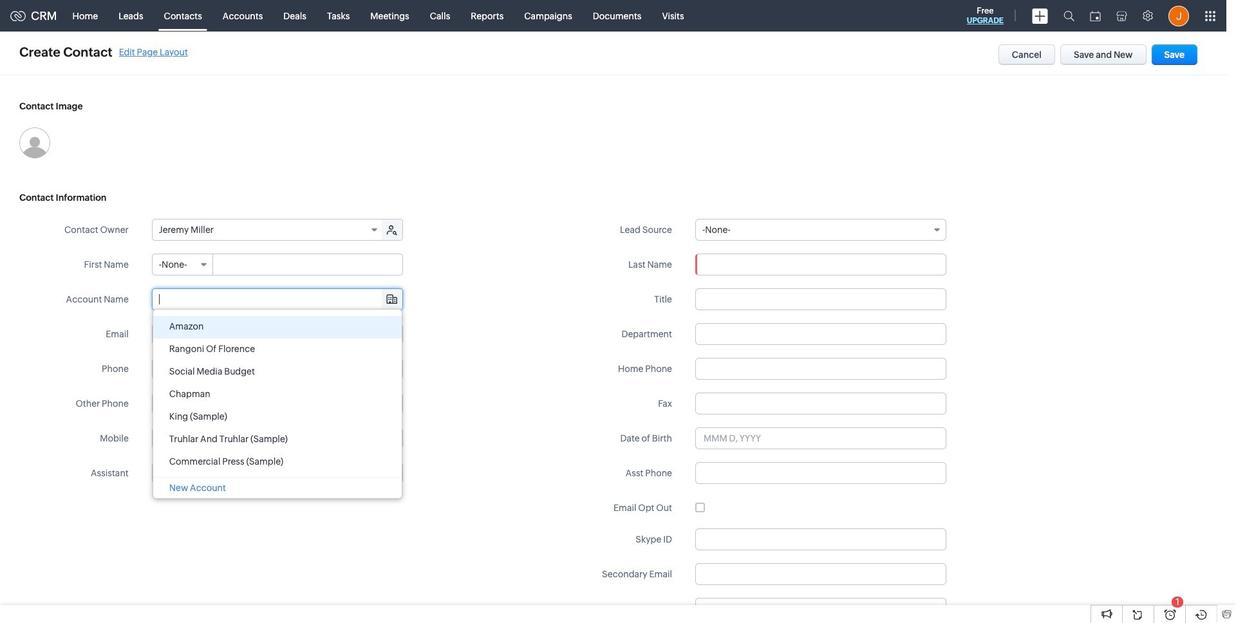 Task type: locate. For each thing, give the bounding box(es) containing it.
profile image
[[1169, 5, 1190, 26]]

profile element
[[1161, 0, 1198, 31]]

logo image
[[10, 11, 26, 21]]

None text field
[[214, 254, 402, 275], [696, 289, 947, 310], [152, 358, 403, 380], [696, 358, 947, 380], [152, 393, 403, 415], [696, 393, 947, 415], [696, 529, 947, 551], [713, 599, 946, 620], [214, 254, 402, 275], [696, 289, 947, 310], [152, 358, 403, 380], [696, 358, 947, 380], [152, 393, 403, 415], [696, 393, 947, 415], [696, 529, 947, 551], [713, 599, 946, 620]]

create menu image
[[1033, 8, 1049, 24]]

MMM D, YYYY text field
[[696, 428, 947, 450]]

None field
[[696, 219, 947, 241], [153, 220, 383, 240], [153, 254, 213, 275], [153, 289, 402, 310], [696, 219, 947, 241], [153, 220, 383, 240], [153, 254, 213, 275], [153, 289, 402, 310]]

image image
[[19, 128, 50, 158]]

calendar image
[[1091, 11, 1102, 21]]

None text field
[[696, 254, 947, 276], [153, 289, 402, 310], [152, 323, 403, 345], [696, 323, 947, 345], [152, 428, 403, 450], [152, 463, 403, 484], [696, 463, 947, 484], [696, 564, 947, 586], [696, 254, 947, 276], [153, 289, 402, 310], [152, 323, 403, 345], [696, 323, 947, 345], [152, 428, 403, 450], [152, 463, 403, 484], [696, 463, 947, 484], [696, 564, 947, 586]]

list box
[[153, 313, 402, 474]]

create menu element
[[1025, 0, 1056, 31]]



Task type: vqa. For each thing, say whether or not it's contained in the screenshot.
THE SEARCH element
yes



Task type: describe. For each thing, give the bounding box(es) containing it.
search image
[[1064, 10, 1075, 21]]

search element
[[1056, 0, 1083, 32]]



